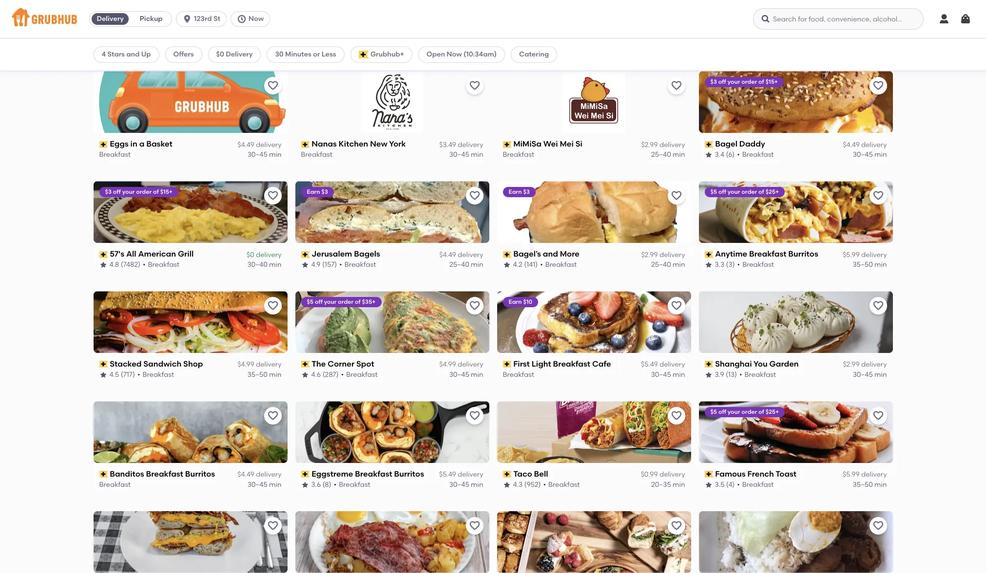 Task type: describe. For each thing, give the bounding box(es) containing it.
save this restaurant image for hong kong taste logo
[[873, 521, 884, 532]]

2 horizontal spatial svg image
[[960, 13, 972, 25]]

3.9 (13)
[[715, 371, 737, 379]]

bagel's and more
[[514, 250, 580, 259]]

4.6
[[311, 371, 321, 379]]

25–40 min for more
[[651, 261, 685, 269]]

grubhub+
[[371, 50, 404, 59]]

• breakfast for stacked sandwich shop
[[137, 371, 174, 379]]

$4.49 delivery for eggs in a basket
[[238, 141, 282, 149]]

famous french toast
[[715, 470, 797, 479]]

30–45 for bagel daddy
[[853, 151, 873, 159]]

subscription pass image for la cabana
[[503, 31, 512, 38]]

minutes
[[285, 50, 312, 59]]

4.3 for taco bell
[[513, 481, 523, 489]]

delivery for shanghai you garden
[[862, 361, 887, 369]]

4.8 (7482)
[[109, 261, 140, 269]]

3.6 (8)
[[311, 481, 331, 489]]

breakfast right eggstreme
[[355, 470, 392, 479]]

(952)
[[524, 481, 541, 489]]

sandwich
[[144, 360, 182, 369]]

delivery for 57's all american grill
[[256, 251, 282, 259]]

30–45 min for nanas kitchen new york
[[449, 151, 483, 159]]

anytime
[[715, 250, 748, 259]]

shanghai you garden
[[715, 360, 799, 369]]

30–45 min for first light breakfast cafe
[[651, 371, 685, 379]]

nanas
[[312, 140, 337, 149]]

star icon image for famous french toast
[[705, 482, 713, 489]]

(157)
[[322, 261, 337, 269]]

earn $3 for jerusalem
[[307, 189, 328, 196]]

1 horizontal spatial svg image
[[939, 13, 950, 25]]

star icon image for bagel daddy
[[705, 151, 713, 159]]

breakfast down anytime breakfast burritos
[[743, 261, 774, 269]]

stacked sandwich shop
[[110, 360, 203, 369]]

now inside 'button'
[[249, 15, 264, 23]]

bagel parlor logo image
[[93, 512, 287, 574]]

delivery for mimisa wei mei si
[[660, 141, 685, 149]]

american
[[138, 250, 176, 259]]

delivery for bagel's and more
[[660, 251, 685, 259]]

subscription pass image for the corner spot
[[301, 362, 310, 368]]

kitchen
[[339, 140, 368, 149]]

delivery for bagel daddy
[[862, 141, 887, 149]]

$5 off your order of $25+ for famous
[[711, 409, 779, 416]]

$4.49 for jerusalem bagels
[[439, 251, 456, 259]]

in
[[130, 140, 137, 149]]

4.5
[[109, 371, 119, 379]]

$4.99 for woodside deli & bagel
[[439, 31, 456, 39]]

(7482)
[[121, 261, 140, 269]]

woodside
[[312, 29, 350, 39]]

wei
[[544, 140, 558, 149]]

breakfast up grubhub plus flag logo
[[347, 40, 379, 49]]

eggstreme breakfast burritos
[[312, 470, 424, 479]]

• breakfast for anytime breakfast burritos
[[738, 261, 774, 269]]

less
[[322, 50, 336, 59]]

(79)
[[121, 40, 133, 49]]

star icon image for 57's all american grill
[[99, 261, 107, 269]]

star icon image left 4.7
[[503, 41, 511, 49]]

your for famous
[[728, 409, 740, 416]]

30–45 min for bagel daddy
[[853, 151, 887, 159]]

$4.49 delivery for jerusalem bagels
[[439, 251, 483, 259]]

stacked
[[110, 360, 142, 369]]

• for bagel's and more
[[540, 261, 543, 269]]

$0 delivery
[[247, 251, 282, 259]]

of for corner
[[355, 299, 361, 306]]

$5.49 delivery for eggstreme breakfast burritos
[[439, 471, 483, 479]]

$0 for $0 delivery
[[247, 251, 254, 259]]

anytime breakfast burritos
[[715, 250, 819, 259]]

35–50 for woodside deli & bagel
[[449, 40, 469, 49]]

mimisa
[[514, 140, 542, 149]]

eggstreme breakfast burritos logo image
[[295, 402, 489, 464]]

taco
[[514, 470, 532, 479]]

$3.49 for nanas kitchen new york
[[439, 141, 456, 149]]

30–45 min for brisa del cibao
[[248, 40, 282, 49]]

$5 for anytime breakfast burritos
[[711, 189, 717, 196]]

basket
[[146, 140, 173, 149]]

30
[[275, 50, 284, 59]]

off for the
[[315, 299, 323, 306]]

min for taco bell
[[673, 481, 685, 489]]

4.5 (717)
[[109, 371, 135, 379]]

all
[[126, 250, 136, 259]]

subscription pass image for nanas kitchen new york
[[301, 141, 310, 148]]

delivery for the corner spot
[[458, 361, 483, 369]]

• for 57's all american grill
[[143, 261, 146, 269]]

star icon image for taco bell
[[503, 482, 511, 489]]

(13)
[[726, 371, 737, 379]]

subscription pass image for bagel's and more
[[503, 251, 512, 258]]

4.7 (500)
[[513, 40, 541, 49]]

breakfast down the daddy
[[743, 151, 774, 159]]

french
[[748, 470, 774, 479]]

(10:34am)
[[464, 50, 497, 59]]

hong kong taste logo image
[[699, 512, 893, 574]]

$10
[[523, 299, 532, 306]]

breakfast left cafe
[[553, 360, 591, 369]]

corner
[[328, 360, 355, 369]]

breakfast down stacked sandwich shop
[[143, 371, 174, 379]]

brisa
[[110, 29, 129, 39]]

delivery button
[[90, 11, 131, 27]]

bread
[[745, 29, 769, 39]]

main navigation navigation
[[0, 0, 986, 39]]

min for shanghai you garden
[[875, 371, 887, 379]]

$2.99 delivery for bagel's and more
[[641, 251, 685, 259]]

open now (10:34am)
[[427, 50, 497, 59]]

new
[[370, 140, 388, 149]]

$0.99
[[641, 471, 658, 479]]

4.7
[[513, 40, 522, 49]]

$3.49 for la cabana
[[641, 31, 658, 39]]

(500)
[[524, 40, 541, 49]]

shanghai
[[715, 360, 752, 369]]

pickup button
[[131, 11, 172, 27]]

$4.49 for bagel daddy
[[843, 141, 860, 149]]

earn $3 for bagel's
[[509, 189, 530, 196]]

30–45 for the corner spot
[[449, 371, 469, 379]]

bell
[[534, 470, 548, 479]]

breakfast right "(952)"
[[549, 481, 580, 489]]

save this restaurant image for nanas kitchen new york logo
[[469, 80, 481, 92]]

anytime breakfast burritos logo image
[[699, 182, 893, 243]]

$3 off your order of $15+ for all
[[105, 189, 173, 196]]

more
[[560, 250, 580, 259]]

breakfast down eggstreme breakfast burritos
[[339, 481, 371, 489]]

min for 57's all american grill
[[269, 261, 282, 269]]

35–50 for famous french toast
[[853, 481, 873, 489]]

breakfast down you at the right bottom of page
[[745, 371, 776, 379]]

star icon image for jerusalem bagels
[[301, 261, 309, 269]]

$5.99 for burritos
[[843, 251, 860, 259]]

off for anytime
[[719, 189, 727, 196]]

&
[[369, 29, 375, 39]]

off for famous
[[719, 409, 727, 416]]

taco bell
[[514, 470, 548, 479]]

breakfast down famous french toast
[[743, 481, 774, 489]]

first
[[514, 360, 530, 369]]

25–40 for mei
[[651, 151, 671, 159]]

1 horizontal spatial bagel
[[715, 140, 738, 149]]

0 horizontal spatial bagel
[[377, 29, 399, 39]]

delivery for eggs in a basket
[[256, 141, 282, 149]]

star icon image for woodside deli & bagel
[[301, 41, 309, 49]]

eggs in a basket
[[110, 140, 173, 149]]

breakfast down bagels
[[345, 261, 376, 269]]

$5.99 for toast
[[843, 471, 860, 479]]

or
[[313, 50, 320, 59]]

subscription pass image for stacked sandwich shop
[[99, 362, 108, 368]]

(902)
[[323, 40, 339, 49]]

25–40 for more
[[651, 261, 671, 269]]

the corner spot
[[312, 360, 374, 369]]

min for bagel daddy
[[875, 151, 887, 159]]

min for mimisa wei mei si
[[673, 151, 685, 159]]

$4.49 delivery for panera bread
[[843, 31, 887, 39]]

$5 off your order of $25+ for anytime
[[711, 189, 779, 196]]

(717)
[[121, 371, 135, 379]]

famous gold tim's deli & grill logo image
[[295, 512, 489, 574]]

$15+ for 57's all american grill
[[160, 189, 173, 196]]

nanas kitchen new york
[[312, 140, 406, 149]]

(287)
[[323, 371, 339, 379]]

breakfast down eggs
[[99, 151, 131, 159]]

earn $10
[[509, 299, 532, 306]]

famous
[[715, 470, 746, 479]]

min for famous french toast
[[875, 481, 887, 489]]

(8)
[[323, 481, 331, 489]]

min for first light breakfast cafe
[[673, 371, 685, 379]]

$5.49 for first light breakfast cafe
[[641, 361, 658, 369]]

woodside deli & bagel
[[312, 29, 399, 39]]

(6)
[[726, 151, 735, 159]]

cibao
[[146, 29, 169, 39]]

$4.49 for panera bread
[[843, 31, 860, 39]]

daddy
[[740, 140, 765, 149]]

breakfast down the mimisa
[[503, 151, 534, 159]]

min for brisa del cibao
[[269, 40, 282, 49]]

4.6 (287)
[[311, 371, 339, 379]]

3.5 (4)
[[715, 481, 735, 489]]

• down cabana on the top of page
[[544, 40, 546, 49]]

breakfast down "spot"
[[346, 371, 378, 379]]

1 horizontal spatial now
[[447, 50, 462, 59]]

your for anytime
[[728, 189, 740, 196]]

panera bread
[[715, 29, 769, 39]]

• for jerusalem bagels
[[340, 261, 342, 269]]

4.9
[[311, 261, 321, 269]]

• for anytime breakfast burritos
[[738, 261, 740, 269]]

20–35
[[651, 481, 671, 489]]

(141)
[[524, 261, 538, 269]]

• breakfast for famous french toast
[[737, 481, 774, 489]]

1 horizontal spatial svg image
[[761, 14, 771, 24]]



Task type: locate. For each thing, give the bounding box(es) containing it.
star icon image left 4.6
[[301, 371, 309, 379]]

0 vertical spatial $3.49
[[641, 31, 658, 39]]

0 horizontal spatial burritos
[[185, 470, 215, 479]]

30 minutes or less
[[275, 50, 336, 59]]

subscription pass image left eggstreme
[[301, 472, 310, 479]]

jerusalem bagels logo image
[[295, 182, 489, 243]]

breakfast down more
[[545, 261, 577, 269]]

35–50 for anytime breakfast burritos
[[853, 261, 873, 269]]

order for corner
[[338, 299, 354, 306]]

$4.99 delivery for stacked sandwich shop
[[238, 361, 282, 369]]

breakfast down cabana on the top of page
[[549, 40, 580, 49]]

$3 off your order of $15+ for daddy
[[711, 79, 778, 86]]

0 horizontal spatial 4.8
[[109, 261, 119, 269]]

1 horizontal spatial $3 off your order of $15+
[[711, 79, 778, 86]]

57's all american grill
[[110, 250, 194, 259]]

first light breakfast cafe
[[514, 360, 611, 369]]

paris baguette logo image
[[497, 512, 691, 574]]

bagel's and more logo image
[[497, 182, 691, 243]]

0 vertical spatial $25+
[[766, 189, 779, 196]]

subscription pass image left la
[[503, 31, 512, 38]]

• breakfast for the corner spot
[[341, 371, 378, 379]]

1 horizontal spatial delivery
[[226, 50, 253, 59]]

• for the corner spot
[[341, 371, 344, 379]]

$4.49 for banditos breakfast burritos
[[238, 471, 254, 479]]

burritos for anytime breakfast burritos
[[789, 250, 819, 259]]

4.3 down 'taco' at the right bottom
[[513, 481, 523, 489]]

earn $3 down the mimisa
[[509, 189, 530, 196]]

deli
[[352, 29, 367, 39]]

1 vertical spatial bagel
[[715, 140, 738, 149]]

20–35 min
[[651, 481, 685, 489]]

subscription pass image left banditos
[[99, 472, 108, 479]]

burritos down anytime breakfast burritos logo
[[789, 250, 819, 259]]

0 vertical spatial $5.99 delivery
[[843, 251, 887, 259]]

eggs
[[110, 140, 129, 149]]

4.2 (141)
[[513, 261, 538, 269]]

up
[[141, 50, 151, 59]]

earn $3 down nanas
[[307, 189, 328, 196]]

your down panera
[[728, 79, 740, 86]]

subscription pass image
[[301, 31, 310, 38], [705, 31, 713, 38], [99, 141, 108, 148], [503, 141, 512, 148], [301, 251, 310, 258], [503, 251, 512, 258], [99, 362, 108, 368], [301, 362, 310, 368], [705, 362, 713, 368], [99, 472, 108, 479]]

0 vertical spatial delivery
[[97, 15, 124, 23]]

delivery for jerusalem bagels
[[458, 251, 483, 259]]

$4.49 delivery for bagel daddy
[[843, 141, 887, 149]]

1 vertical spatial $5
[[307, 299, 314, 306]]

min for nanas kitchen new york
[[471, 151, 483, 159]]

3.5
[[715, 481, 725, 489]]

1 horizontal spatial earn $3
[[509, 189, 530, 196]]

3.4
[[715, 151, 725, 159]]

pickup
[[140, 15, 163, 23]]

• breakfast down bagels
[[340, 261, 376, 269]]

star icon image left 4.3 (952)
[[503, 482, 511, 489]]

min
[[269, 40, 282, 49], [471, 40, 483, 49], [269, 151, 282, 159], [471, 151, 483, 159], [673, 151, 685, 159], [875, 151, 887, 159], [269, 261, 282, 269], [471, 261, 483, 269], [673, 261, 685, 269], [875, 261, 887, 269], [269, 371, 282, 379], [471, 371, 483, 379], [673, 371, 685, 379], [875, 371, 887, 379], [269, 481, 282, 489], [471, 481, 483, 489], [673, 481, 685, 489], [875, 481, 887, 489]]

• for bagel daddy
[[737, 151, 740, 159]]

2 $25+ from the top
[[766, 409, 779, 416]]

1 horizontal spatial 4.3
[[513, 481, 523, 489]]

• breakfast down deli
[[342, 40, 379, 49]]

1 $5.99 from the top
[[843, 251, 860, 259]]

$3 off your order of $15+ down eggs in a basket
[[105, 189, 173, 196]]

subscription pass image left jerusalem
[[301, 251, 310, 258]]

1 vertical spatial and
[[543, 250, 558, 259]]

subscription pass image
[[99, 31, 108, 38], [503, 31, 512, 38], [301, 141, 310, 148], [705, 141, 713, 148], [99, 251, 108, 258], [705, 251, 713, 258], [503, 362, 512, 368], [301, 472, 310, 479], [503, 472, 512, 479], [705, 472, 713, 479]]

burritos down the banditos breakfast burritos logo
[[185, 470, 215, 479]]

• for stacked sandwich shop
[[137, 371, 140, 379]]

subscription pass image for bagel daddy
[[705, 141, 713, 148]]

0 horizontal spatial $3.49
[[439, 141, 456, 149]]

the
[[312, 360, 326, 369]]

min for banditos breakfast burritos
[[269, 481, 282, 489]]

star icon image left 3.3
[[705, 261, 713, 269]]

breakfast down american
[[148, 261, 180, 269]]

• breakfast down eggstreme breakfast burritos
[[334, 481, 371, 489]]

svg image
[[939, 13, 950, 25], [182, 14, 192, 24]]

grill
[[178, 250, 194, 259]]

min for jerusalem bagels
[[471, 261, 483, 269]]

garden
[[770, 360, 799, 369]]

burritos down "eggstreme breakfast burritos logo"
[[394, 470, 424, 479]]

order
[[742, 79, 757, 86], [136, 189, 152, 196], [742, 189, 757, 196], [338, 299, 354, 306], [742, 409, 757, 416]]

• for taco bell
[[543, 481, 546, 489]]

$0 down st
[[216, 50, 224, 59]]

$5 for the corner spot
[[307, 299, 314, 306]]

nanas kitchen new york logo image
[[361, 71, 423, 133]]

subscription pass image left 'bagel's'
[[503, 251, 512, 258]]

• breakfast down american
[[143, 261, 180, 269]]

now right st
[[249, 15, 264, 23]]

subscription pass image left nanas
[[301, 141, 310, 148]]

now
[[249, 15, 264, 23], [447, 50, 462, 59]]

subscription pass image for shanghai you garden
[[705, 362, 713, 368]]

and
[[126, 50, 140, 59], [543, 250, 558, 259]]

1 vertical spatial $5.99
[[843, 471, 860, 479]]

0 vertical spatial $5 off your order of $25+
[[711, 189, 779, 196]]

4
[[102, 50, 106, 59]]

min for the corner spot
[[471, 371, 483, 379]]

taco bell logo image
[[497, 402, 691, 464]]

4.3
[[109, 40, 119, 49], [513, 481, 523, 489]]

4.3 up the stars
[[109, 40, 119, 49]]

1 vertical spatial 4.3
[[513, 481, 523, 489]]

off down panera
[[719, 79, 726, 86]]

star icon image up 4
[[99, 41, 107, 49]]

delivery
[[256, 31, 282, 39], [458, 31, 483, 39], [660, 31, 685, 39], [862, 31, 887, 39], [256, 141, 282, 149], [458, 141, 483, 149], [660, 141, 685, 149], [862, 141, 887, 149], [256, 251, 282, 259], [458, 251, 483, 259], [660, 251, 685, 259], [862, 251, 887, 259], [256, 361, 282, 369], [458, 361, 483, 369], [660, 361, 685, 369], [862, 361, 887, 369], [256, 471, 282, 479], [458, 471, 483, 479], [660, 471, 685, 479], [862, 471, 887, 479]]

your for 57's
[[122, 189, 135, 196]]

30–45 for banditos breakfast burritos
[[248, 481, 268, 489]]

jerusalem bagels
[[312, 250, 380, 259]]

save this restaurant image for taco bell logo
[[671, 411, 682, 422]]

• for famous french toast
[[737, 481, 740, 489]]

breakfast down 'first'
[[503, 371, 534, 379]]

cabana
[[525, 29, 557, 39]]

1 vertical spatial $5.49 delivery
[[439, 471, 483, 479]]

star icon image for bagel's and more
[[503, 261, 511, 269]]

subscription pass image left 'taco' at the right bottom
[[503, 472, 512, 479]]

• breakfast down "spot"
[[341, 371, 378, 379]]

star icon image
[[99, 41, 107, 49], [301, 41, 309, 49], [503, 41, 511, 49], [705, 151, 713, 159], [99, 261, 107, 269], [301, 261, 309, 269], [503, 261, 511, 269], [705, 261, 713, 269], [99, 371, 107, 379], [301, 371, 309, 379], [705, 371, 713, 379], [301, 482, 309, 489], [503, 482, 511, 489], [705, 482, 713, 489]]

30–40 min
[[247, 261, 282, 269]]

1 vertical spatial now
[[447, 50, 462, 59]]

• down 57's all american grill
[[143, 261, 146, 269]]

• down bell
[[543, 481, 546, 489]]

subscription pass image left famous
[[705, 472, 713, 479]]

brisa del cibao
[[110, 29, 169, 39]]

30–45 min for the corner spot
[[449, 371, 483, 379]]

30–45 for eggstreme breakfast burritos
[[449, 481, 469, 489]]

stacked sandwich shop logo image
[[93, 292, 287, 354]]

york
[[389, 140, 406, 149]]

$3 off your order of $15+ down panera bread
[[711, 79, 778, 86]]

of for daddy
[[759, 79, 764, 86]]

$25+ for french
[[766, 409, 779, 416]]

• breakfast down bell
[[543, 481, 580, 489]]

breakfast down banditos
[[99, 481, 131, 489]]

30–45 min for banditos breakfast burritos
[[248, 481, 282, 489]]

• breakfast down cabana on the top of page
[[544, 40, 580, 49]]

min for bagel's and more
[[673, 261, 685, 269]]

burritos for banditos breakfast burritos
[[185, 470, 215, 479]]

0 vertical spatial $3.49 delivery
[[641, 31, 685, 39]]

subscription pass image left 'brisa'
[[99, 31, 108, 38]]

• right (157) at the left
[[340, 261, 342, 269]]

1 vertical spatial delivery
[[226, 50, 253, 59]]

your
[[728, 79, 740, 86], [122, 189, 135, 196], [728, 189, 740, 196], [324, 299, 337, 306], [728, 409, 740, 416]]

35–50 min for stacked sandwich shop
[[247, 371, 282, 379]]

0 horizontal spatial and
[[126, 50, 140, 59]]

0 vertical spatial 4.8
[[311, 40, 321, 49]]

breakfast right anytime
[[749, 250, 787, 259]]

1 horizontal spatial $5.49 delivery
[[641, 361, 685, 369]]

0 horizontal spatial earn $3
[[307, 189, 328, 196]]

0 horizontal spatial svg image
[[237, 14, 247, 24]]

off down eggs
[[113, 189, 121, 196]]

1 $5.99 delivery from the top
[[843, 251, 887, 259]]

la
[[514, 29, 523, 39]]

$4.99 delivery
[[439, 31, 483, 39], [238, 361, 282, 369], [439, 361, 483, 369]]

$3 off your order of $15+
[[711, 79, 778, 86], [105, 189, 173, 196]]

your down (13)
[[728, 409, 740, 416]]

• breakfast down famous french toast
[[737, 481, 774, 489]]

delivery for first light breakfast cafe
[[660, 361, 685, 369]]

1 vertical spatial $5 off your order of $25+
[[711, 409, 779, 416]]

57's all american grill logo image
[[93, 182, 287, 243]]

• right (141)
[[540, 261, 543, 269]]

1 horizontal spatial 4.8
[[311, 40, 321, 49]]

your down (6)
[[728, 189, 740, 196]]

1 horizontal spatial and
[[543, 250, 558, 259]]

the corner spot logo image
[[295, 292, 489, 354]]

earn $3
[[307, 189, 328, 196], [509, 189, 530, 196]]

$5.99 delivery for anytime breakfast burritos
[[843, 251, 887, 259]]

$5 off your order of $25+
[[711, 189, 779, 196], [711, 409, 779, 416]]

earn for first light breakfast cafe
[[509, 299, 522, 306]]

star icon image left 3.6 at bottom
[[301, 482, 309, 489]]

0 vertical spatial now
[[249, 15, 264, 23]]

• breakfast down more
[[540, 261, 577, 269]]

star icon image up 30 minutes or less
[[301, 41, 309, 49]]

mei
[[560, 140, 574, 149]]

1 vertical spatial $15+
[[160, 189, 173, 196]]

order for daddy
[[742, 79, 757, 86]]

2 $5.99 from the top
[[843, 471, 860, 479]]

1 vertical spatial $25+
[[766, 409, 779, 416]]

and left more
[[543, 250, 558, 259]]

cafe
[[592, 360, 611, 369]]

2 horizontal spatial burritos
[[789, 250, 819, 259]]

• breakfast
[[135, 40, 172, 49], [342, 40, 379, 49], [544, 40, 580, 49], [737, 151, 774, 159], [143, 261, 180, 269], [340, 261, 376, 269], [540, 261, 577, 269], [738, 261, 774, 269], [137, 371, 174, 379], [341, 371, 378, 379], [740, 371, 776, 379], [334, 481, 371, 489], [543, 481, 580, 489], [737, 481, 774, 489]]

now right open
[[447, 50, 462, 59]]

breakfast down cibao
[[140, 40, 172, 49]]

0 vertical spatial $5.49 delivery
[[641, 361, 685, 369]]

123rd
[[194, 15, 212, 23]]

banditos breakfast burritos logo image
[[93, 402, 287, 464]]

banditos breakfast burritos
[[110, 470, 215, 479]]

30–45 for eggs in a basket
[[248, 151, 268, 159]]

0 horizontal spatial svg image
[[182, 14, 192, 24]]

0 vertical spatial 4.3
[[109, 40, 119, 49]]

$0.99 delivery
[[641, 471, 685, 479]]

star icon image for anytime breakfast burritos
[[705, 261, 713, 269]]

subscription pass image for 57's all american grill
[[99, 251, 108, 258]]

delivery for woodside deli & bagel
[[458, 31, 483, 39]]

stars
[[108, 50, 125, 59]]

1 vertical spatial $0
[[247, 251, 254, 259]]

0 horizontal spatial $5.49 delivery
[[439, 471, 483, 479]]

0 vertical spatial $5.49
[[641, 361, 658, 369]]

0 horizontal spatial $3 off your order of $15+
[[105, 189, 173, 196]]

svg image
[[960, 13, 972, 25], [237, 14, 247, 24], [761, 14, 771, 24]]

save this restaurant image for shanghai you garden logo on the right bottom
[[873, 300, 884, 312]]

0 horizontal spatial $0
[[216, 50, 224, 59]]

0 vertical spatial $15+
[[766, 79, 778, 86]]

2 $5 off your order of $25+ from the top
[[711, 409, 779, 416]]

1 vertical spatial $3.49
[[439, 141, 456, 149]]

0 vertical spatial $3 off your order of $15+
[[711, 79, 778, 86]]

4.8 (902)
[[311, 40, 339, 49]]

burritos
[[789, 250, 819, 259], [185, 470, 215, 479], [394, 470, 424, 479]]

subscription pass image for woodside deli & bagel
[[301, 31, 310, 38]]

order for all
[[136, 189, 152, 196]]

order down shanghai you garden
[[742, 409, 757, 416]]

0 horizontal spatial $5.49
[[439, 471, 456, 479]]

delivery for nanas kitchen new york
[[458, 141, 483, 149]]

svg image inside now 'button'
[[237, 14, 247, 24]]

4.8 up or
[[311, 40, 321, 49]]

30–45
[[248, 40, 268, 49], [248, 151, 268, 159], [449, 151, 469, 159], [853, 151, 873, 159], [449, 371, 469, 379], [651, 371, 671, 379], [853, 371, 873, 379], [248, 481, 268, 489], [449, 481, 469, 489]]

4.8 down 57's
[[109, 261, 119, 269]]

• breakfast down shanghai you garden
[[740, 371, 776, 379]]

$5
[[711, 189, 717, 196], [307, 299, 314, 306], [711, 409, 717, 416]]

a
[[139, 140, 144, 149]]

1 vertical spatial $3.49 delivery
[[439, 141, 483, 149]]

$2.99 for shanghai you garden
[[843, 361, 860, 369]]

open
[[427, 50, 445, 59]]

0 horizontal spatial $3.49 delivery
[[439, 141, 483, 149]]

• for woodside deli & bagel
[[342, 40, 345, 49]]

subscription pass image left anytime
[[705, 251, 713, 258]]

jerusalem
[[312, 250, 352, 259]]

$0
[[216, 50, 224, 59], [247, 251, 254, 259]]

star icon image left 3.4
[[705, 151, 713, 159]]

delivery inside button
[[97, 15, 124, 23]]

3.3 (3)
[[715, 261, 735, 269]]

subscription pass image left panera
[[705, 31, 713, 38]]

• breakfast for 57's all american grill
[[143, 261, 180, 269]]

$5 down 3.4
[[711, 189, 717, 196]]

of for french
[[759, 409, 764, 416]]

Search for food, convenience, alcohol... search field
[[753, 8, 924, 30]]

catering
[[519, 50, 549, 59]]

famous french toast logo image
[[699, 402, 893, 464]]

4.3 (952)
[[513, 481, 541, 489]]

0 horizontal spatial delivery
[[97, 15, 124, 23]]

30–45 for first light breakfast cafe
[[651, 371, 671, 379]]

0 horizontal spatial $15+
[[160, 189, 173, 196]]

0 vertical spatial $5.99
[[843, 251, 860, 259]]

1 horizontal spatial $0
[[247, 251, 254, 259]]

delivery for banditos breakfast burritos
[[256, 471, 282, 479]]

of for all
[[153, 189, 159, 196]]

0 vertical spatial $0
[[216, 50, 224, 59]]

0 horizontal spatial now
[[249, 15, 264, 23]]

$5 off your order of $25+ down (6)
[[711, 189, 779, 196]]

0 horizontal spatial 4.3
[[109, 40, 119, 49]]

$4.99 delivery for woodside deli & bagel
[[439, 31, 483, 39]]

• breakfast down stacked sandwich shop
[[137, 371, 174, 379]]

earn for bagel's and more
[[509, 189, 522, 196]]

delivery down now 'button'
[[226, 50, 253, 59]]

subscription pass image left shanghai
[[705, 362, 713, 368]]

3.4 (6)
[[715, 151, 735, 159]]

123rd st button
[[176, 11, 231, 27]]

mimisa wei mei si logo image
[[563, 71, 625, 133]]

$5 down 3.9
[[711, 409, 717, 416]]

subscription pass image left eggs
[[99, 141, 108, 148]]

35–50 min for famous french toast
[[853, 481, 887, 489]]

star icon image left 4.9 on the top left of page
[[301, 261, 309, 269]]

eggs in a basket logo image
[[93, 71, 287, 133]]

• right (3)
[[738, 261, 740, 269]]

order down a
[[136, 189, 152, 196]]

subscription pass image for famous french toast
[[705, 472, 713, 479]]

bagel up 3.4 (6)
[[715, 140, 738, 149]]

$3.49
[[641, 31, 658, 39], [439, 141, 456, 149]]

• right the (717) at the left bottom of page
[[137, 371, 140, 379]]

3.9
[[715, 371, 724, 379]]

order left $35+
[[338, 299, 354, 306]]

1 horizontal spatial $3.49 delivery
[[641, 31, 685, 39]]

• right (8) on the bottom left of the page
[[334, 481, 337, 489]]

2 $5.99 delivery from the top
[[843, 471, 887, 479]]

star icon image for brisa del cibao
[[99, 41, 107, 49]]

delivery for anytime breakfast burritos
[[862, 251, 887, 259]]

earn for jerusalem bagels
[[307, 189, 320, 196]]

35–50
[[449, 40, 469, 49], [853, 261, 873, 269], [247, 371, 268, 379], [853, 481, 873, 489]]

breakfast right banditos
[[146, 470, 183, 479]]

min for anytime breakfast burritos
[[875, 261, 887, 269]]

1 horizontal spatial $15+
[[766, 79, 778, 86]]

4.2
[[513, 261, 523, 269]]

bagel daddy logo image
[[699, 71, 893, 133]]

1 vertical spatial $5.99 delivery
[[843, 471, 887, 479]]

25–40
[[651, 151, 671, 159], [450, 261, 469, 269], [651, 261, 671, 269]]

$5 for famous french toast
[[711, 409, 717, 416]]

• right (79)
[[135, 40, 138, 49]]

save this restaurant image
[[469, 80, 481, 92], [267, 190, 279, 202], [267, 300, 279, 312], [873, 300, 884, 312], [671, 411, 682, 422], [873, 411, 884, 422], [267, 521, 279, 532], [873, 521, 884, 532]]

subscription pass image for banditos breakfast burritos
[[99, 472, 108, 479]]

0 vertical spatial $5
[[711, 189, 717, 196]]

save this restaurant image
[[267, 80, 279, 92], [671, 80, 682, 92], [873, 80, 884, 92], [469, 190, 481, 202], [671, 190, 682, 202], [873, 190, 884, 202], [469, 300, 481, 312], [671, 300, 682, 312], [267, 411, 279, 422], [469, 411, 481, 422], [469, 521, 481, 532], [671, 521, 682, 532]]

subscription pass image up 30 minutes or less
[[301, 31, 310, 38]]

1 $25+ from the top
[[766, 189, 779, 196]]

$5.49 for eggstreme breakfast burritos
[[439, 471, 456, 479]]

$2.99 delivery
[[238, 31, 282, 39], [641, 141, 685, 149], [641, 251, 685, 259], [843, 361, 887, 369]]

1 vertical spatial $5.49
[[439, 471, 456, 479]]

banditos
[[110, 470, 144, 479]]

toast
[[776, 470, 797, 479]]

• breakfast for bagel's and more
[[540, 261, 577, 269]]

shanghai you garden logo image
[[699, 292, 893, 354]]

35–50 min for anytime breakfast burritos
[[853, 261, 887, 269]]

• right (6)
[[737, 151, 740, 159]]

your for the
[[324, 299, 337, 306]]

30–45 for brisa del cibao
[[248, 40, 268, 49]]

1 earn $3 from the left
[[307, 189, 328, 196]]

30–45 min for shanghai you garden
[[853, 371, 887, 379]]

0 vertical spatial bagel
[[377, 29, 399, 39]]

grubhub plus flag logo image
[[359, 51, 369, 59]]

first light breakfast cafe logo image
[[497, 292, 691, 354]]

min for woodside deli & bagel
[[471, 40, 483, 49]]

$0 up 30–40
[[247, 251, 254, 259]]

eggstreme
[[312, 470, 353, 479]]

1 vertical spatial $3 off your order of $15+
[[105, 189, 173, 196]]

subscription pass image left stacked
[[99, 362, 108, 368]]

$3.49 delivery for nanas kitchen new york
[[439, 141, 483, 149]]

1 horizontal spatial $5.49
[[641, 361, 658, 369]]

1 horizontal spatial $3.49
[[641, 31, 658, 39]]

$5 off your order of $35+
[[307, 299, 376, 306]]

order for french
[[742, 409, 757, 416]]

and down (79)
[[126, 50, 140, 59]]

breakfast down nanas
[[301, 151, 333, 159]]

1 horizontal spatial burritos
[[394, 470, 424, 479]]

now button
[[231, 11, 274, 27]]

burritos for eggstreme breakfast burritos
[[394, 470, 424, 479]]

subscription pass image for jerusalem bagels
[[301, 251, 310, 258]]

svg image inside 123rd st button
[[182, 14, 192, 24]]

bagel daddy
[[715, 140, 765, 149]]

you
[[754, 360, 768, 369]]

$2.99 delivery for mimisa wei mei si
[[641, 141, 685, 149]]

1 vertical spatial 4.8
[[109, 261, 119, 269]]

off down 4.9 on the top left of page
[[315, 299, 323, 306]]

2 vertical spatial $5
[[711, 409, 717, 416]]

$4.99 for the corner spot
[[439, 361, 456, 369]]

1 $5 off your order of $25+ from the top
[[711, 189, 779, 196]]

2 earn $3 from the left
[[509, 189, 530, 196]]

delivery for taco bell
[[660, 471, 685, 479]]

bagel right &
[[377, 29, 399, 39]]

(4)
[[726, 481, 735, 489]]

30–40
[[247, 261, 268, 269]]

bagels
[[354, 250, 380, 259]]

3.6
[[311, 481, 321, 489]]

off down 3.4 (6)
[[719, 189, 727, 196]]

star icon image left 3.9
[[705, 371, 713, 379]]

of
[[759, 79, 764, 86], [153, 189, 159, 196], [759, 189, 764, 196], [355, 299, 361, 306], [759, 409, 764, 416]]

•
[[135, 40, 138, 49], [342, 40, 345, 49], [544, 40, 546, 49], [737, 151, 740, 159], [143, 261, 146, 269], [340, 261, 342, 269], [540, 261, 543, 269], [738, 261, 740, 269], [137, 371, 140, 379], [341, 371, 344, 379], [740, 371, 742, 379], [334, 481, 337, 489], [543, 481, 546, 489], [737, 481, 740, 489]]

$5 down 4.9 on the top left of page
[[307, 299, 314, 306]]

your down (157) at the left
[[324, 299, 337, 306]]

0 vertical spatial and
[[126, 50, 140, 59]]

$35+
[[362, 299, 376, 306]]

star icon image for the corner spot
[[301, 371, 309, 379]]

$3
[[711, 79, 717, 86], [105, 189, 112, 196], [322, 189, 328, 196], [523, 189, 530, 196]]



Task type: vqa. For each thing, say whether or not it's contained in the screenshot.


